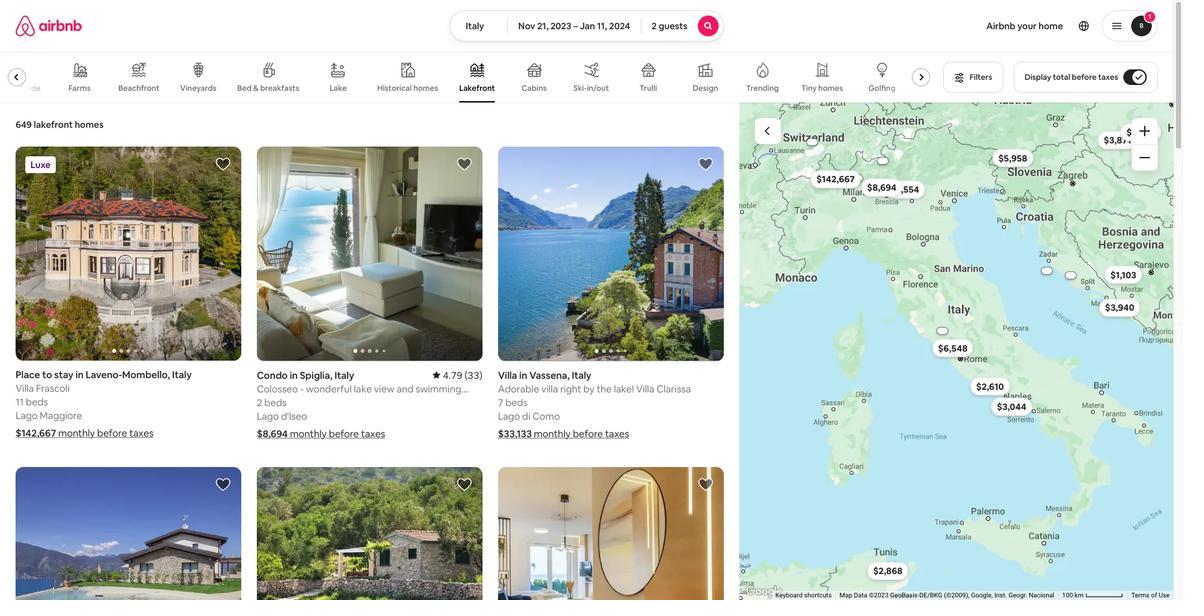 Task type: locate. For each thing, give the bounding box(es) containing it.
$142,667 left '$8,694' button
[[816, 173, 855, 185]]

homes
[[414, 83, 438, 93], [819, 83, 843, 93], [75, 119, 104, 130]]

nacional
[[1029, 592, 1055, 599]]

lake!
[[614, 383, 634, 395]]

bed
[[237, 83, 252, 93]]

stay
[[54, 369, 73, 381]]

1 horizontal spatial $8,694
[[867, 182, 896, 193]]

bed & breakfasts
[[237, 83, 299, 93]]

2 horizontal spatial beds
[[506, 396, 528, 409]]

frascoli
[[36, 383, 70, 395]]

0 vertical spatial $8,694
[[867, 182, 896, 193]]

map data ©2023 geobasis-de/bkg (©2009), google, inst. geogr. nacional
[[840, 592, 1055, 599]]

0 horizontal spatial villa
[[16, 383, 34, 395]]

1 horizontal spatial monthly
[[290, 427, 327, 440]]

italy right mombello,
[[172, 369, 192, 381]]

villa up adorable
[[498, 369, 517, 381]]

data
[[854, 592, 868, 599]]

italy inside place to stay in laveno-mombello, italy villa frascoli 11 beds lago maggiore $142,667 monthly before taxes
[[172, 369, 192, 381]]

monthly down d'iseo
[[290, 427, 327, 440]]

airbnb your home link
[[979, 12, 1071, 40]]

before right total
[[1072, 72, 1097, 82]]

$8,694 down d'iseo
[[257, 427, 288, 440]]

0 horizontal spatial beds
[[26, 396, 48, 408]]

$1,103
[[1111, 269, 1136, 280]]

in right condo
[[290, 369, 298, 381]]

lago down 11 at the bottom left
[[16, 410, 38, 422]]

in inside villa in vassena, italy adorable villa right by the lake! villa clarissa 7 beds lago di como $33,133 monthly before taxes
[[519, 369, 528, 381]]

0 horizontal spatial homes
[[75, 119, 104, 130]]

2 horizontal spatial in
[[519, 369, 528, 381]]

lago down the 7 on the bottom left of page
[[498, 410, 520, 422]]

1 vertical spatial 2
[[257, 396, 262, 409]]

breakfasts
[[260, 83, 299, 93]]

lago inside place to stay in laveno-mombello, italy villa frascoli 11 beds lago maggiore $142,667 monthly before taxes
[[16, 410, 38, 422]]

$1,103 button
[[1105, 266, 1142, 284]]

2 horizontal spatial lago
[[498, 410, 520, 422]]

2 beds from the left
[[264, 396, 287, 409]]

2 horizontal spatial monthly
[[534, 427, 571, 440]]

$142,667 $8,694 $6,554
[[816, 173, 919, 195]]

italy inside villa in vassena, italy adorable villa right by the lake! villa clarissa 7 beds lago di como $33,133 monthly before taxes
[[572, 369, 592, 381]]

in right the stay
[[76, 369, 84, 381]]

$5,958 button
[[993, 149, 1033, 167]]

keyboard shortcuts
[[776, 592, 832, 599]]

3 monthly from the left
[[534, 427, 571, 440]]

2 monthly from the left
[[290, 427, 327, 440]]

beds up d'iseo
[[264, 396, 287, 409]]

in inside place to stay in laveno-mombello, italy villa frascoli 11 beds lago maggiore $142,667 monthly before taxes
[[76, 369, 84, 381]]

group containing historical homes
[[0, 52, 936, 103]]

$142,667 inside $142,667 $8,694 $6,554
[[816, 173, 855, 185]]

4.79 out of 5 average rating,  33 reviews image
[[433, 369, 483, 381]]

$3,904 button
[[929, 327, 955, 334]]

beds right 11 at the bottom left
[[26, 396, 48, 408]]

terms
[[1132, 592, 1150, 599]]

lago left d'iseo
[[257, 410, 279, 422]]

add to wishlist: apartment in siófok, hungary image
[[698, 477, 714, 492]]

airbnb your home
[[987, 20, 1064, 32]]

beds inside 2 beds lago d'iseo $8,694 monthly before taxes
[[264, 396, 287, 409]]

taxes inside villa in vassena, italy adorable villa right by the lake! villa clarissa 7 beds lago di como $33,133 monthly before taxes
[[605, 427, 630, 440]]

0 horizontal spatial $142,667
[[16, 427, 56, 440]]

villa down place
[[16, 383, 34, 395]]

3 in from the left
[[519, 369, 528, 381]]

monthly
[[58, 427, 95, 440], [290, 427, 327, 440], [534, 427, 571, 440]]

1
[[1149, 12, 1152, 21]]

add to wishlist: tiny home in općina sali, croatia image
[[457, 477, 472, 492]]

monthly down como
[[534, 427, 571, 440]]

11,
[[597, 20, 607, 32]]

villa right lake!
[[637, 383, 655, 395]]

filters
[[970, 72, 993, 82]]

0 horizontal spatial in
[[76, 369, 84, 381]]

your
[[1018, 20, 1037, 32]]

1 lago from the left
[[16, 410, 38, 422]]

1 in from the left
[[76, 369, 84, 381]]

monthly down maggiore
[[58, 427, 95, 440]]

trulli
[[640, 83, 657, 93]]

homes right lakefront
[[75, 119, 104, 130]]

1 monthly from the left
[[58, 427, 95, 440]]

ski-in/out
[[574, 83, 609, 93]]

0 horizontal spatial lago
[[16, 410, 38, 422]]

add to wishlist: place to stay in laveno-mombello, italy image
[[215, 156, 231, 172]]

$142,667 down maggiore
[[16, 427, 56, 440]]

italy left the nov at the top
[[466, 20, 484, 32]]

tiny
[[802, 83, 817, 93]]

1 vertical spatial $142,667
[[16, 427, 56, 440]]

0 vertical spatial 2
[[652, 20, 657, 32]]

keyboard shortcuts button
[[776, 591, 832, 600]]

the
[[597, 383, 612, 395]]

monthly inside villa in vassena, italy adorable villa right by the lake! villa clarissa 7 beds lago di como $33,133 monthly before taxes
[[534, 427, 571, 440]]

1 horizontal spatial homes
[[414, 83, 438, 93]]

$142,667 inside place to stay in laveno-mombello, italy villa frascoli 11 beds lago maggiore $142,667 monthly before taxes
[[16, 427, 56, 440]]

google map
showing 27 stays. region
[[740, 103, 1174, 600]]

d'iseo
[[281, 410, 307, 422]]

$6,554
[[890, 183, 919, 195]]

$2,610 button
[[970, 377, 1010, 395]]

2 in from the left
[[290, 369, 298, 381]]

before
[[1072, 72, 1097, 82], [97, 427, 127, 440], [329, 427, 359, 440], [573, 427, 603, 440]]

$2,868
[[873, 565, 903, 577]]

beds inside place to stay in laveno-mombello, italy villa frascoli 11 beds lago maggiore $142,667 monthly before taxes
[[26, 396, 48, 408]]

2 inside 2 beds lago d'iseo $8,694 monthly before taxes
[[257, 396, 262, 409]]

before down spiglia,
[[329, 427, 359, 440]]

before inside 2 beds lago d'iseo $8,694 monthly before taxes
[[329, 427, 359, 440]]

in up adorable
[[519, 369, 528, 381]]

$33,133
[[498, 427, 532, 440]]

villa
[[542, 383, 558, 395]]

0 horizontal spatial 2
[[257, 396, 262, 409]]

homes right historical
[[414, 83, 438, 93]]

11
[[16, 396, 24, 408]]

beds inside villa in vassena, italy adorable villa right by the lake! villa clarissa 7 beds lago di como $33,133 monthly before taxes
[[506, 396, 528, 409]]

historical homes
[[377, 83, 438, 93]]

$142,667 button
[[811, 170, 861, 188]]

–
[[574, 20, 578, 32]]

$8,694
[[867, 182, 896, 193], [257, 427, 288, 440]]

$6,548 button
[[932, 339, 973, 357]]

1 horizontal spatial lago
[[257, 410, 279, 422]]

2 for 2 beds lago d'iseo $8,694 monthly before taxes
[[257, 396, 262, 409]]

taxes
[[1099, 72, 1119, 82], [129, 427, 154, 440], [361, 427, 385, 440], [605, 427, 630, 440]]

1 horizontal spatial 2
[[652, 20, 657, 32]]

$8,694 inside 2 beds lago d'iseo $8,694 monthly before taxes
[[257, 427, 288, 440]]

before down laveno-
[[97, 427, 127, 440]]

0 vertical spatial $142,667
[[816, 173, 855, 185]]

vassena,
[[530, 369, 570, 381]]

2 down condo
[[257, 396, 262, 409]]

3 lago from the left
[[498, 410, 520, 422]]

$142,667
[[816, 173, 855, 185], [16, 427, 56, 440]]

before down by
[[573, 427, 603, 440]]

None search field
[[450, 10, 724, 42]]

inst.
[[995, 592, 1007, 599]]

beds down adorable
[[506, 396, 528, 409]]

1 horizontal spatial in
[[290, 369, 298, 381]]

$8,694 down $2,978 button
[[867, 182, 896, 193]]

3 beds from the left
[[506, 396, 528, 409]]

1 beds from the left
[[26, 396, 48, 408]]

$3,904
[[937, 329, 948, 333]]

1 horizontal spatial beds
[[264, 396, 287, 409]]

villa in vassena, italy adorable villa right by the lake! villa clarissa 7 beds lago di como $33,133 monthly before taxes
[[498, 369, 691, 440]]

by
[[584, 383, 595, 395]]

laveno-
[[86, 369, 122, 381]]

beds
[[26, 396, 48, 408], [264, 396, 287, 409], [506, 396, 528, 409]]

0 horizontal spatial $8,694
[[257, 427, 288, 440]]

$3,871 button
[[1098, 131, 1137, 149]]

0 horizontal spatial monthly
[[58, 427, 95, 440]]

display
[[1025, 72, 1052, 82]]

homes right the "tiny"
[[819, 83, 843, 93]]

lago
[[16, 410, 38, 422], [257, 410, 279, 422], [498, 410, 520, 422]]

adorable
[[498, 383, 539, 395]]

homes for historical homes
[[414, 83, 438, 93]]

group
[[0, 52, 936, 103], [16, 147, 241, 361], [257, 147, 483, 361], [498, 147, 724, 361], [16, 467, 241, 600], [257, 467, 483, 600], [498, 467, 724, 600]]

2 lago from the left
[[257, 410, 279, 422]]

2 horizontal spatial villa
[[637, 383, 655, 395]]

$3,624
[[1065, 273, 1077, 277]]

1 horizontal spatial $142,667
[[816, 173, 855, 185]]

display total before taxes
[[1025, 72, 1119, 82]]

2 horizontal spatial homes
[[819, 83, 843, 93]]

2 left 'guests'
[[652, 20, 657, 32]]

in for villa in vassena, italy adorable villa right by the lake! villa clarissa 7 beds lago di como $33,133 monthly before taxes
[[519, 369, 528, 381]]

before inside place to stay in laveno-mombello, italy villa frascoli 11 beds lago maggiore $142,667 monthly before taxes
[[97, 427, 127, 440]]

1 vertical spatial $8,694
[[257, 427, 288, 440]]

italy up by
[[572, 369, 592, 381]]

2 inside button
[[652, 20, 657, 32]]



Task type: describe. For each thing, give the bounding box(es) containing it.
$8,694 button
[[861, 178, 902, 196]]

monthly inside place to stay in laveno-mombello, italy villa frascoli 11 beds lago maggiore $142,667 monthly before taxes
[[58, 427, 95, 440]]

none search field containing italy
[[450, 10, 724, 42]]

$2,068 button
[[1121, 123, 1162, 141]]

2024
[[609, 20, 630, 32]]

di
[[522, 410, 531, 422]]

to
[[42, 369, 52, 381]]

use
[[1159, 592, 1170, 599]]

lake
[[330, 83, 347, 93]]

1 button
[[1103, 10, 1158, 42]]

before inside villa in vassena, italy adorable villa right by the lake! villa clarissa 7 beds lago di como $33,133 monthly before taxes
[[573, 427, 603, 440]]

historical
[[377, 83, 412, 93]]

airbnb
[[987, 20, 1016, 32]]

zoom in image
[[1140, 126, 1151, 136]]

terms of use
[[1132, 592, 1170, 599]]

beachfront
[[118, 83, 159, 93]]

2 for 2 guests
[[652, 20, 657, 32]]

shortcuts
[[804, 592, 832, 599]]

lago inside villa in vassena, italy adorable villa right by the lake! villa clarissa 7 beds lago di como $33,133 monthly before taxes
[[498, 410, 520, 422]]

design
[[693, 83, 719, 93]]

$3,871
[[1104, 134, 1131, 146]]

add to wishlist: condo in spiglia, italy image
[[457, 156, 472, 172]]

100 km button
[[1059, 591, 1128, 600]]

2 guests
[[652, 20, 688, 32]]

filters button
[[944, 62, 1004, 93]]

2023
[[551, 20, 572, 32]]

taxes inside 2 beds lago d'iseo $8,694 monthly before taxes
[[361, 427, 385, 440]]

geogr.
[[1009, 592, 1028, 599]]

geobasis-
[[890, 592, 920, 599]]

$8,694 inside $142,667 $8,694 $6,554
[[867, 182, 896, 193]]

1 horizontal spatial villa
[[498, 369, 517, 381]]

$2,978
[[877, 159, 889, 163]]

italy button
[[450, 10, 508, 42]]

homes for tiny homes
[[819, 83, 843, 93]]

como
[[533, 410, 560, 422]]

lakefront
[[34, 119, 73, 130]]

nov
[[519, 20, 535, 32]]

terms of use link
[[1132, 592, 1170, 599]]

add to wishlist: villa in vassena, italy image
[[698, 156, 714, 172]]

of
[[1151, 592, 1157, 599]]

farms
[[68, 83, 91, 93]]

7
[[498, 396, 504, 409]]

649
[[16, 119, 32, 130]]

profile element
[[740, 0, 1158, 52]]

villa inside place to stay in laveno-mombello, italy villa frascoli 11 beds lago maggiore $142,667 monthly before taxes
[[16, 383, 34, 395]]

21,
[[537, 20, 549, 32]]

4.79 (33)
[[443, 369, 483, 381]]

$3,940 button
[[1099, 299, 1140, 317]]

$2,068
[[1127, 126, 1156, 138]]

countryside
[[0, 83, 41, 93]]

zoom out image
[[1140, 152, 1151, 163]]

2 guests button
[[641, 10, 724, 42]]

google image
[[743, 583, 786, 600]]

trending
[[747, 83, 779, 93]]

$3,224
[[1041, 269, 1053, 273]]

clarissa
[[657, 383, 691, 395]]

total
[[1053, 72, 1071, 82]]

$2,868 button
[[867, 562, 908, 580]]

©2023
[[869, 592, 889, 599]]

add to wishlist: condo in brenzone, italy image
[[215, 477, 231, 492]]

$2,610
[[976, 380, 1004, 392]]

italy inside button
[[466, 20, 484, 32]]

spiglia,
[[300, 369, 333, 381]]

vineyards
[[180, 83, 217, 93]]

nov 21, 2023 – jan 11, 2024
[[519, 20, 630, 32]]

100
[[1062, 592, 1073, 599]]

google,
[[971, 592, 993, 599]]

$2,978 button
[[870, 157, 896, 164]]

nov 21, 2023 – jan 11, 2024 button
[[508, 10, 641, 42]]

mombello,
[[122, 369, 170, 381]]

italy right spiglia,
[[335, 369, 354, 381]]

$3,044 button
[[991, 397, 1032, 416]]

100 km
[[1062, 592, 1086, 599]]

place
[[16, 369, 40, 381]]

4.79
[[443, 369, 463, 381]]

$6,554 button
[[884, 180, 925, 198]]

(33)
[[465, 369, 483, 381]]

$3,044
[[997, 401, 1026, 412]]

lago inside 2 beds lago d'iseo $8,694 monthly before taxes
[[257, 410, 279, 422]]

golfing
[[869, 83, 896, 93]]

guests
[[659, 20, 688, 32]]

&
[[253, 83, 259, 93]]

jan
[[580, 20, 595, 32]]

taxes inside place to stay in laveno-mombello, italy villa frascoli 11 beds lago maggiore $142,667 monthly before taxes
[[129, 427, 154, 440]]

(©2009),
[[944, 592, 970, 599]]

monthly inside 2 beds lago d'iseo $8,694 monthly before taxes
[[290, 427, 327, 440]]

in/out
[[587, 83, 609, 93]]

de/bkg
[[920, 592, 943, 599]]

km
[[1075, 592, 1084, 599]]

in for condo in spiglia, italy
[[290, 369, 298, 381]]

place to stay in laveno-mombello, italy villa frascoli 11 beds lago maggiore $142,667 monthly before taxes
[[16, 369, 192, 440]]

$3,940
[[1105, 302, 1135, 313]]

$5,958
[[998, 152, 1027, 164]]

condo
[[257, 369, 288, 381]]

keyboard
[[776, 592, 803, 599]]

$3,224 button
[[1034, 267, 1060, 274]]



Task type: vqa. For each thing, say whether or not it's contained in the screenshot.
Insights
no



